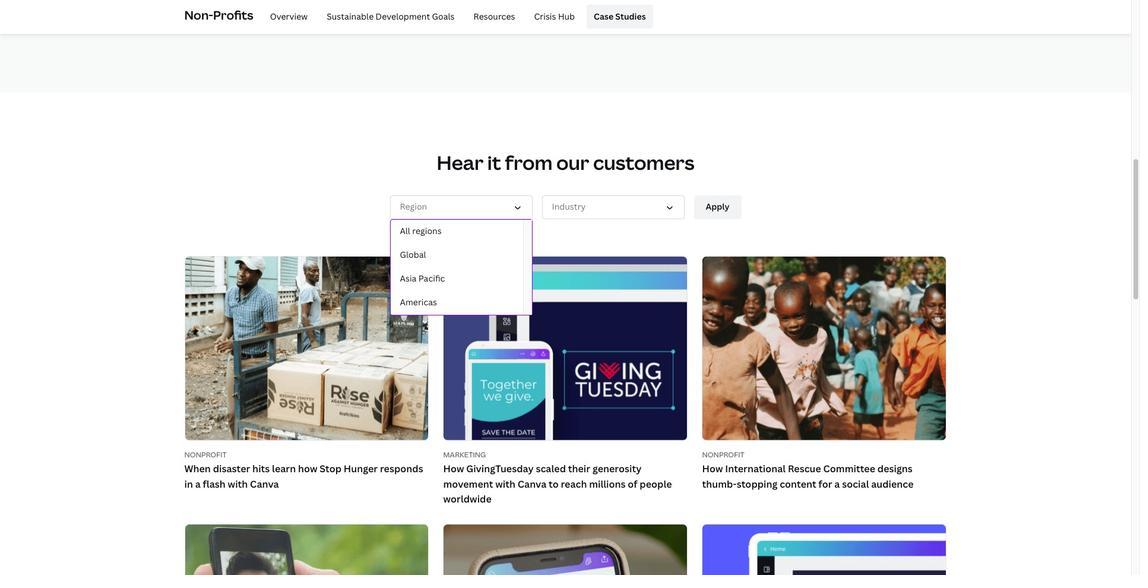 Task type: describe. For each thing, give the bounding box(es) containing it.
resources
[[474, 11, 515, 22]]

all regions option
[[391, 220, 523, 243]]

marketing
[[443, 449, 486, 460]]

how
[[298, 462, 318, 475]]

sustainable development goals
[[327, 11, 455, 22]]

crisis
[[534, 11, 556, 22]]

hub
[[558, 11, 575, 22]]

givingtuesday
[[466, 462, 534, 475]]

audience
[[872, 478, 914, 491]]

content
[[780, 478, 817, 491]]

learn
[[272, 462, 296, 475]]

development
[[376, 11, 430, 22]]

nonprofit for how
[[702, 449, 745, 460]]

resources link
[[467, 5, 522, 29]]

people
[[640, 478, 672, 491]]

canva inside nonprofit when disaster hits learn how stop hunger responds in a flash with canva
[[250, 478, 279, 491]]

stop
[[320, 462, 342, 475]]

from
[[505, 150, 553, 175]]

nonprofit for when
[[184, 449, 227, 460]]

how for how givingtuesday scaled their generosity movement with canva to reach millions of people worldwide
[[443, 462, 464, 475]]

social
[[843, 478, 869, 491]]

all
[[400, 225, 410, 237]]

afsp designs in canva image
[[703, 525, 947, 575]]

goals
[[432, 11, 455, 22]]

hits
[[253, 462, 270, 475]]

of
[[628, 478, 638, 491]]

designs
[[878, 462, 913, 475]]

americas
[[400, 297, 437, 308]]

with inside the marketing how givingtuesday scaled their generosity movement with canva to reach millions of people worldwide
[[496, 478, 516, 491]]

studies
[[616, 11, 646, 22]]

to
[[549, 478, 559, 491]]

global
[[400, 249, 426, 260]]

in
[[184, 478, 193, 491]]

sustainable development goals link
[[320, 5, 462, 29]]

our
[[557, 150, 590, 175]]

crisis hub
[[534, 11, 575, 22]]

for
[[819, 478, 833, 491]]

stopping
[[737, 478, 778, 491]]

their
[[568, 462, 591, 475]]

industry button
[[542, 195, 685, 219]]



Task type: vqa. For each thing, say whether or not it's contained in the screenshot.
People
yes



Task type: locate. For each thing, give the bounding box(es) containing it.
menu bar
[[258, 5, 653, 29]]

1 a from the left
[[195, 478, 201, 491]]

it
[[488, 150, 501, 175]]

disaster
[[213, 462, 250, 475]]

movement
[[443, 478, 493, 491]]

nonprofit how international rescue committee designs thumb-stopping content for a social audience
[[702, 449, 914, 491]]

list box containing all regions
[[390, 219, 533, 315]]

hear
[[437, 150, 484, 175]]

asia
[[400, 273, 417, 284]]

with down disaster
[[228, 478, 248, 491]]

1 horizontal spatial a
[[835, 478, 840, 491]]

case studies link
[[587, 5, 653, 29]]

global option
[[391, 243, 523, 267]]

a for for
[[835, 478, 840, 491]]

asia pacific option
[[391, 267, 523, 291]]

millions
[[589, 478, 626, 491]]

2 nonprofit from the left
[[702, 449, 745, 460]]

responds
[[380, 462, 423, 475]]

2 canva from the left
[[518, 478, 547, 491]]

worldwide
[[443, 493, 492, 506]]

how inside the marketing how givingtuesday scaled their generosity movement with canva to reach millions of people worldwide
[[443, 462, 464, 475]]

customers
[[593, 150, 695, 175]]

nonprofit
[[184, 449, 227, 460], [702, 449, 745, 460]]

canva down hits
[[250, 478, 279, 491]]

all regions
[[400, 225, 442, 237]]

asia pacific
[[400, 273, 445, 284]]

1 horizontal spatial how
[[702, 462, 723, 475]]

flash
[[203, 478, 226, 491]]

1 nonprofit from the left
[[184, 449, 227, 460]]

nonprofit when disaster hits learn how stop hunger responds in a flash with canva
[[184, 449, 423, 491]]

2 how from the left
[[702, 462, 723, 475]]

case
[[594, 11, 614, 22]]

a for in
[[195, 478, 201, 491]]

regions
[[412, 225, 442, 237]]

with inside nonprofit when disaster hits learn how stop hunger responds in a flash with canva
[[228, 478, 248, 491]]

with
[[228, 478, 248, 491], [496, 478, 516, 491]]

region button
[[390, 195, 533, 219]]

industry
[[552, 201, 586, 212]]

canva left to
[[518, 478, 547, 491]]

when
[[184, 462, 211, 475]]

rescue
[[788, 462, 822, 475]]

nonprofit up when
[[184, 449, 227, 460]]

a right for
[[835, 478, 840, 491]]

2 with from the left
[[496, 478, 516, 491]]

1 how from the left
[[443, 462, 464, 475]]

with down the givingtuesday
[[496, 478, 516, 491]]

hunger
[[344, 462, 378, 475]]

how down marketing
[[443, 462, 464, 475]]

a right in
[[195, 478, 201, 491]]

case studies
[[594, 11, 646, 22]]

crisis hub link
[[527, 5, 582, 29]]

region
[[400, 201, 427, 212]]

non-
[[184, 7, 213, 23]]

1 canva from the left
[[250, 478, 279, 491]]

overview
[[270, 11, 308, 22]]

0 horizontal spatial a
[[195, 478, 201, 491]]

nonprofit inside nonprofit when disaster hits learn how stop hunger responds in a flash with canva
[[184, 449, 227, 460]]

nonprofit up thumb-
[[702, 449, 745, 460]]

list box
[[390, 219, 533, 315]]

1 with from the left
[[228, 478, 248, 491]]

0 horizontal spatial with
[[228, 478, 248, 491]]

canva
[[250, 478, 279, 491], [518, 478, 547, 491]]

international
[[726, 462, 786, 475]]

menu bar containing overview
[[258, 5, 653, 29]]

overview link
[[263, 5, 315, 29]]

how for how international rescue committee designs thumb-stopping content for a social audience
[[702, 462, 723, 475]]

canva inside the marketing how givingtuesday scaled their generosity movement with canva to reach millions of people worldwide
[[518, 478, 547, 491]]

thumb-
[[702, 478, 737, 491]]

profits
[[213, 7, 254, 23]]

0 horizontal spatial how
[[443, 462, 464, 475]]

1 horizontal spatial with
[[496, 478, 516, 491]]

nonprofit inside nonprofit how international rescue committee designs thumb-stopping content for a social audience
[[702, 449, 745, 460]]

2 a from the left
[[835, 478, 840, 491]]

a
[[195, 478, 201, 491], [835, 478, 840, 491]]

1 horizontal spatial nonprofit
[[702, 449, 745, 460]]

hear it from our customers
[[437, 150, 695, 175]]

sustainable
[[327, 11, 374, 22]]

americas option
[[391, 291, 523, 315]]

how
[[443, 462, 464, 475], [702, 462, 723, 475]]

committee
[[824, 462, 876, 475]]

how up thumb-
[[702, 462, 723, 475]]

0 horizontal spatial canva
[[250, 478, 279, 491]]

0 horizontal spatial nonprofit
[[184, 449, 227, 460]]

scaled
[[536, 462, 566, 475]]

reach
[[561, 478, 587, 491]]

non-profits
[[184, 7, 254, 23]]

generosity
[[593, 462, 642, 475]]

a inside nonprofit how international rescue committee designs thumb-stopping content for a social audience
[[835, 478, 840, 491]]

how inside nonprofit how international rescue committee designs thumb-stopping content for a social audience
[[702, 462, 723, 475]]

marketing how givingtuesday scaled their generosity movement with canva to reach millions of people worldwide
[[443, 449, 672, 506]]

a inside nonprofit when disaster hits learn how stop hunger responds in a flash with canva
[[195, 478, 201, 491]]

pacific
[[419, 273, 445, 284]]

1 horizontal spatial canva
[[518, 478, 547, 491]]



